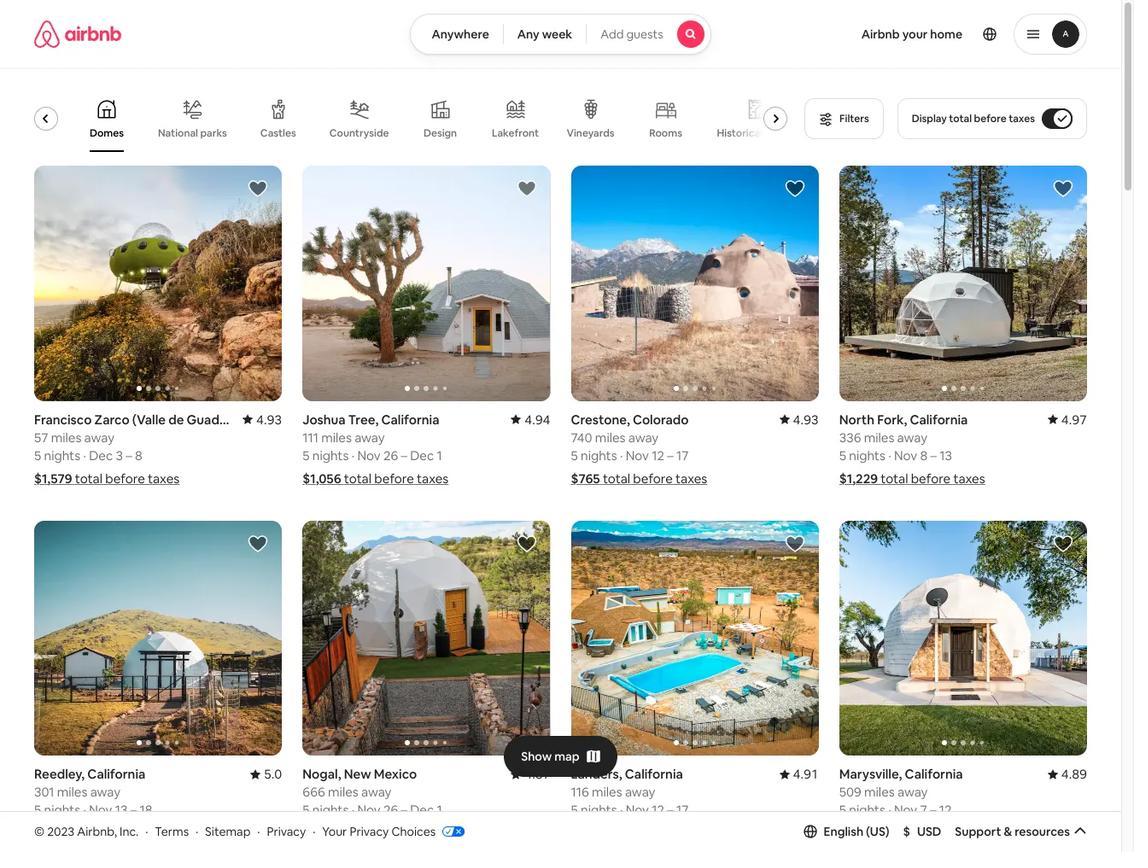 Task type: vqa. For each thing, say whether or not it's contained in the screenshot.
17 in the 'LANDERS, CALIFORNIA 116 MILES AWAY 5 NIGHTS · NOV 12 – 17'
yes



Task type: describe. For each thing, give the bounding box(es) containing it.
your privacy choices
[[322, 824, 436, 839]]

nov inside marysville, california 509 miles away 5 nights · nov 7 – 12 $930 total before taxes
[[894, 802, 917, 819]]

nights inside nogal, new mexico 666 miles away 5 nights · nov 26 – dec 1 $1,626 total before taxes
[[312, 802, 349, 819]]

terms
[[155, 824, 189, 839]]

4.89 out of 5 average rating image
[[1048, 766, 1087, 783]]

dec for nogal, new mexico
[[410, 802, 434, 819]]

filters
[[840, 112, 869, 126]]

· inside landers, california 116 miles away 5 nights · nov 12 – 17
[[620, 802, 623, 819]]

total inside 57 miles away 5 nights · dec 3 – 8 $1,579 total before taxes
[[75, 470, 102, 487]]

north
[[839, 411, 875, 428]]

marysville, california 509 miles away 5 nights · nov 7 – 12 $930 total before taxes
[[839, 766, 977, 842]]

support & resources button
[[955, 824, 1087, 839]]

none search field containing anywhere
[[410, 14, 711, 55]]

week
[[542, 26, 572, 42]]

4.97
[[1061, 411, 1087, 428]]

add
[[601, 26, 624, 42]]

before inside "button"
[[974, 112, 1007, 126]]

miles inside marysville, california 509 miles away 5 nights · nov 7 – 12 $930 total before taxes
[[864, 784, 895, 801]]

rooms
[[649, 126, 682, 140]]

26 for 666 miles away
[[383, 802, 398, 819]]

taxes inside "button"
[[1009, 112, 1035, 126]]

crestone, colorado 740 miles away 5 nights · nov 12 – 17 $765 total before taxes
[[571, 411, 707, 487]]

castles
[[260, 126, 296, 140]]

509
[[839, 784, 862, 801]]

any week
[[517, 26, 572, 42]]

profile element
[[732, 0, 1087, 68]]

taxes inside reedley, california 301 miles away 5 nights · nov 13 – 18 $907 total before taxes
[[139, 825, 171, 842]]

add to wishlist: reedley, california image
[[248, 534, 268, 554]]

joshua
[[303, 411, 346, 428]]

12 for 116 miles away
[[652, 802, 664, 819]]

mexico
[[374, 766, 417, 783]]

display total before taxes
[[912, 112, 1035, 126]]

– inside reedley, california 301 miles away 5 nights · nov 13 – 18 $907 total before taxes
[[130, 802, 137, 819]]

5 inside reedley, california 301 miles away 5 nights · nov 13 – 18 $907 total before taxes
[[34, 802, 41, 819]]

any week button
[[503, 14, 587, 55]]

add guests button
[[586, 14, 711, 55]]

airbnb your home link
[[851, 16, 973, 52]]

lakefront
[[492, 126, 539, 140]]

116
[[571, 784, 589, 801]]

display total before taxes button
[[897, 98, 1087, 139]]

$930
[[839, 825, 870, 842]]

national parks
[[158, 126, 227, 140]]

away inside crestone, colorado 740 miles away 5 nights · nov 12 – 17 $765 total before taxes
[[628, 429, 659, 446]]

your
[[902, 26, 928, 42]]

choices
[[392, 824, 436, 839]]

miles inside joshua tree, california 111 miles away 5 nights · nov 26 – dec 1 $1,056 total before taxes
[[321, 429, 352, 446]]

terms · sitemap · privacy ·
[[155, 824, 316, 839]]

joshua tree, california 111 miles away 5 nights · nov 26 – dec 1 $1,056 total before taxes
[[303, 411, 449, 487]]

parks
[[200, 126, 227, 140]]

historical homes
[[717, 126, 797, 140]]

show map button
[[504, 736, 617, 777]]

vineyards
[[567, 126, 614, 140]]

california inside joshua tree, california 111 miles away 5 nights · nov 26 – dec 1 $1,056 total before taxes
[[381, 411, 439, 428]]

crestone,
[[571, 411, 630, 428]]

· inside crestone, colorado 740 miles away 5 nights · nov 12 – 17 $765 total before taxes
[[620, 447, 623, 464]]

57 miles away 5 nights · dec 3 – 8 $1,579 total before taxes
[[34, 429, 180, 487]]

miles inside nogal, new mexico 666 miles away 5 nights · nov 26 – dec 1 $1,626 total before taxes
[[328, 784, 358, 801]]

california for landers, california 116 miles away 5 nights · nov 12 – 17
[[625, 766, 683, 783]]

add to wishlist: nogal, new mexico image
[[516, 534, 537, 554]]

5.0 out of 5 average rating image
[[250, 766, 282, 783]]

$
[[903, 824, 910, 839]]

5 inside crestone, colorado 740 miles away 5 nights · nov 12 – 17 $765 total before taxes
[[571, 447, 578, 464]]

· inside nogal, new mexico 666 miles away 5 nights · nov 26 – dec 1 $1,626 total before taxes
[[352, 802, 355, 819]]

17 for 740 miles away
[[676, 447, 689, 464]]

map
[[555, 749, 580, 764]]

english (us)
[[824, 824, 890, 839]]

666
[[303, 784, 325, 801]]

total inside nogal, new mexico 666 miles away 5 nights · nov 26 – dec 1 $1,626 total before taxes
[[344, 825, 371, 842]]

landers, california 116 miles away 5 nights · nov 12 – 17
[[571, 766, 689, 819]]

1 for joshua tree, california
[[437, 447, 442, 464]]

colorado
[[633, 411, 689, 428]]

nogal, new mexico 666 miles away 5 nights · nov 26 – dec 1 $1,626 total before taxes
[[303, 766, 448, 842]]

18
[[140, 802, 152, 819]]

anywhere
[[432, 26, 489, 42]]

airbnb,
[[77, 824, 117, 839]]

4.87
[[525, 766, 550, 783]]

away inside joshua tree, california 111 miles away 5 nights · nov 26 – dec 1 $1,056 total before taxes
[[355, 429, 385, 446]]

group for landers, california 116 miles away 5 nights · nov 12 – 17
[[571, 521, 819, 756]]

add guests
[[601, 26, 663, 42]]

support & resources
[[955, 824, 1070, 839]]

4.91 out of 5 average rating image
[[779, 766, 819, 783]]

dec for joshua tree, california
[[410, 447, 434, 464]]

5.0
[[264, 766, 282, 783]]

· right terms link
[[196, 824, 198, 839]]

· inside reedley, california 301 miles away 5 nights · nov 13 – 18 $907 total before taxes
[[83, 802, 86, 819]]

group for joshua tree, california 111 miles away 5 nights · nov 26 – dec 1 $1,056 total before taxes
[[303, 166, 550, 401]]

taxes inside north fork, california 336 miles away 5 nights · nov 8 – 13 $1,229 total before taxes
[[953, 470, 985, 487]]

miles inside 57 miles away 5 nights · dec 3 – 8 $1,579 total before taxes
[[51, 429, 81, 446]]

5 inside 57 miles away 5 nights · dec 3 – 8 $1,579 total before taxes
[[34, 447, 41, 464]]

filters button
[[805, 98, 884, 139]]

total inside joshua tree, california 111 miles away 5 nights · nov 26 – dec 1 $1,056 total before taxes
[[344, 470, 372, 487]]

1 for nogal, new mexico
[[437, 802, 442, 819]]

before inside 57 miles away 5 nights · dec 3 – 8 $1,579 total before taxes
[[105, 470, 145, 487]]

reedley, california 301 miles away 5 nights · nov 13 – 18 $907 total before taxes
[[34, 766, 171, 842]]

– inside nogal, new mexico 666 miles away 5 nights · nov 26 – dec 1 $1,626 total before taxes
[[401, 802, 407, 819]]

301
[[34, 784, 54, 801]]

taxes inside 57 miles away 5 nights · dec 3 – 8 $1,579 total before taxes
[[148, 470, 180, 487]]

· left 'your'
[[313, 824, 316, 839]]

away inside north fork, california 336 miles away 5 nights · nov 8 – 13 $1,229 total before taxes
[[897, 429, 928, 446]]

taxes inside joshua tree, california 111 miles away 5 nights · nov 26 – dec 1 $1,056 total before taxes
[[417, 470, 449, 487]]

group containing national parks
[[8, 85, 797, 152]]

336
[[839, 429, 861, 446]]

resources
[[1015, 824, 1070, 839]]

group for north fork, california 336 miles away 5 nights · nov 8 – 13 $1,229 total before taxes
[[839, 166, 1087, 401]]

8 inside 57 miles away 5 nights · dec 3 – 8 $1,579 total before taxes
[[135, 447, 142, 464]]

12 for 740 miles away
[[652, 447, 664, 464]]

nights inside north fork, california 336 miles away 5 nights · nov 8 – 13 $1,229 total before taxes
[[849, 447, 886, 464]]

57
[[34, 429, 48, 446]]

guests
[[626, 26, 663, 42]]

· left privacy link
[[257, 824, 260, 839]]

5 inside nogal, new mexico 666 miles away 5 nights · nov 26 – dec 1 $1,626 total before taxes
[[303, 802, 310, 819]]

support
[[955, 824, 1001, 839]]

before inside crestone, colorado 740 miles away 5 nights · nov 12 – 17 $765 total before taxes
[[633, 470, 673, 487]]

$1,056
[[303, 470, 341, 487]]

sitemap
[[205, 824, 251, 839]]

$765
[[571, 470, 600, 487]]

nights inside landers, california 116 miles away 5 nights · nov 12 – 17
[[581, 802, 617, 819]]

17 for 116 miles away
[[676, 802, 689, 819]]

marysville,
[[839, 766, 902, 783]]

miles inside landers, california 116 miles away 5 nights · nov 12 – 17
[[592, 784, 622, 801]]

before inside marysville, california 509 miles away 5 nights · nov 7 – 12 $930 total before taxes
[[903, 825, 942, 842]]



Task type: locate. For each thing, give the bounding box(es) containing it.
17 inside crestone, colorado 740 miles away 5 nights · nov 12 – 17 $765 total before taxes
[[676, 447, 689, 464]]

· down landers,
[[620, 802, 623, 819]]

terms link
[[155, 824, 189, 839]]

5 down 666
[[303, 802, 310, 819]]

1 horizontal spatial 8
[[920, 447, 928, 464]]

2 privacy from the left
[[350, 824, 389, 839]]

away inside landers, california 116 miles away 5 nights · nov 12 – 17
[[625, 784, 655, 801]]

miles
[[51, 429, 81, 446], [321, 429, 352, 446], [595, 429, 626, 446], [864, 429, 894, 446], [57, 784, 87, 801], [328, 784, 358, 801], [592, 784, 622, 801], [864, 784, 895, 801]]

0 vertical spatial 13
[[940, 447, 952, 464]]

add to wishlist: landers, california image
[[785, 534, 805, 554]]

1 privacy from the left
[[267, 824, 306, 839]]

group for reedley, california 301 miles away 5 nights · nov 13 – 18 $907 total before taxes
[[34, 521, 282, 756]]

· right 'inc.' on the bottom left of the page
[[145, 824, 148, 839]]

any
[[517, 26, 540, 42]]

5 inside joshua tree, california 111 miles away 5 nights · nov 26 – dec 1 $1,056 total before taxes
[[303, 447, 310, 464]]

nights up $1,056
[[312, 447, 349, 464]]

$907
[[34, 825, 64, 842]]

miles inside crestone, colorado 740 miles away 5 nights · nov 12 – 17 $765 total before taxes
[[595, 429, 626, 446]]

california inside reedley, california 301 miles away 5 nights · nov 13 – 18 $907 total before taxes
[[87, 766, 145, 783]]

3
[[116, 447, 123, 464]]

privacy
[[267, 824, 306, 839], [350, 824, 389, 839]]

13 inside reedley, california 301 miles away 5 nights · nov 13 – 18 $907 total before taxes
[[115, 802, 128, 819]]

total inside marysville, california 509 miles away 5 nights · nov 7 – 12 $930 total before taxes
[[872, 825, 900, 842]]

anywhere button
[[410, 14, 504, 55]]

1 vertical spatial 1
[[437, 802, 442, 819]]

domes
[[90, 126, 124, 140]]

group
[[8, 85, 797, 152], [34, 166, 282, 401], [303, 166, 550, 401], [571, 166, 819, 401], [839, 166, 1087, 401], [34, 521, 282, 756], [303, 521, 550, 756], [571, 521, 819, 756], [839, 521, 1087, 756]]

away down fork,
[[897, 429, 928, 446]]

dec inside 57 miles away 5 nights · dec 3 – 8 $1,579 total before taxes
[[89, 447, 113, 464]]

–
[[126, 447, 132, 464], [401, 447, 407, 464], [667, 447, 674, 464], [931, 447, 937, 464], [130, 802, 137, 819], [401, 802, 407, 819], [667, 802, 674, 819], [930, 802, 936, 819]]

away up airbnb, at the bottom
[[90, 784, 120, 801]]

nights up 'your'
[[312, 802, 349, 819]]

away down the tree,
[[355, 429, 385, 446]]

5 down 740
[[571, 447, 578, 464]]

8 inside north fork, california 336 miles away 5 nights · nov 8 – 13 $1,229 total before taxes
[[920, 447, 928, 464]]

sitemap link
[[205, 824, 251, 839]]

1 1 from the top
[[437, 447, 442, 464]]

miles right 57
[[51, 429, 81, 446]]

miles down landers,
[[592, 784, 622, 801]]

nov inside joshua tree, california 111 miles away 5 nights · nov 26 – dec 1 $1,056 total before taxes
[[357, 447, 381, 464]]

26 inside nogal, new mexico 666 miles away 5 nights · nov 26 – dec 1 $1,626 total before taxes
[[383, 802, 398, 819]]

1 inside nogal, new mexico 666 miles away 5 nights · nov 26 – dec 1 $1,626 total before taxes
[[437, 802, 442, 819]]

0 vertical spatial 17
[[676, 447, 689, 464]]

group for crestone, colorado 740 miles away 5 nights · nov 12 – 17 $765 total before taxes
[[571, 166, 819, 401]]

2 4.93 from the left
[[793, 411, 819, 428]]

national
[[158, 126, 198, 140]]

inc.
[[120, 824, 139, 839]]

· inside north fork, california 336 miles away 5 nights · nov 8 – 13 $1,229 total before taxes
[[888, 447, 891, 464]]

740
[[571, 429, 592, 446]]

total
[[949, 112, 972, 126], [75, 470, 102, 487], [344, 470, 372, 487], [603, 470, 630, 487], [881, 470, 908, 487], [67, 825, 94, 842], [344, 825, 371, 842], [872, 825, 900, 842]]

away inside 57 miles away 5 nights · dec 3 – 8 $1,579 total before taxes
[[84, 429, 114, 446]]

your
[[322, 824, 347, 839]]

group for marysville, california 509 miles away 5 nights · nov 7 – 12 $930 total before taxes
[[839, 521, 1087, 756]]

tree,
[[348, 411, 379, 428]]

add to wishlist: joshua tree, california image
[[516, 178, 537, 199]]

4.93 for 57 miles away 5 nights · dec 3 – 8 $1,579 total before taxes
[[256, 411, 282, 428]]

nogal,
[[303, 766, 341, 783]]

26 inside joshua tree, california 111 miles away 5 nights · nov 26 – dec 1 $1,056 total before taxes
[[383, 447, 398, 464]]

2 8 from the left
[[920, 447, 928, 464]]

total right $1,229
[[881, 470, 908, 487]]

– inside joshua tree, california 111 miles away 5 nights · nov 26 – dec 1 $1,056 total before taxes
[[401, 447, 407, 464]]

2 1 from the top
[[437, 802, 442, 819]]

1 vertical spatial 26
[[383, 802, 398, 819]]

17
[[676, 447, 689, 464], [676, 802, 689, 819]]

26
[[383, 447, 398, 464], [383, 802, 398, 819]]

miles down the joshua
[[321, 429, 352, 446]]

1 horizontal spatial 13
[[940, 447, 952, 464]]

$1,229
[[839, 470, 878, 487]]

0 horizontal spatial privacy
[[267, 824, 306, 839]]

dec inside nogal, new mexico 666 miles away 5 nights · nov 26 – dec 1 $1,626 total before taxes
[[410, 802, 434, 819]]

add to wishlist: marysville, california image
[[1053, 534, 1074, 554]]

show map
[[521, 749, 580, 764]]

nights down 740
[[581, 447, 617, 464]]

· inside joshua tree, california 111 miles away 5 nights · nov 26 – dec 1 $1,056 total before taxes
[[352, 447, 355, 464]]

before inside nogal, new mexico 666 miles away 5 nights · nov 26 – dec 1 $1,626 total before taxes
[[374, 825, 414, 842]]

california right the tree,
[[381, 411, 439, 428]]

taxes inside nogal, new mexico 666 miles away 5 nights · nov 26 – dec 1 $1,626 total before taxes
[[417, 825, 448, 842]]

·
[[83, 447, 86, 464], [352, 447, 355, 464], [620, 447, 623, 464], [888, 447, 891, 464], [83, 802, 86, 819], [352, 802, 355, 819], [620, 802, 623, 819], [888, 802, 891, 819], [145, 824, 148, 839], [196, 824, 198, 839], [257, 824, 260, 839], [313, 824, 316, 839]]

©
[[34, 824, 45, 839]]

usd
[[917, 824, 941, 839]]

total inside display total before taxes "button"
[[949, 112, 972, 126]]

total right $1,056
[[344, 470, 372, 487]]

away right 116 at the right of the page
[[625, 784, 655, 801]]

4.93 for crestone, colorado 740 miles away 5 nights · nov 12 – 17 $765 total before taxes
[[793, 411, 819, 428]]

total inside north fork, california 336 miles away 5 nights · nov 8 – 13 $1,229 total before taxes
[[881, 470, 908, 487]]

1 8 from the left
[[135, 447, 142, 464]]

5 down 111
[[303, 447, 310, 464]]

2023
[[47, 824, 74, 839]]

· up your privacy choices
[[352, 802, 355, 819]]

17 inside landers, california 116 miles away 5 nights · nov 12 – 17
[[676, 802, 689, 819]]

1 horizontal spatial 4.93 out of 5 average rating image
[[779, 411, 819, 428]]

camping
[[10, 126, 54, 140]]

design
[[424, 126, 457, 140]]

dec
[[89, 447, 113, 464], [410, 447, 434, 464], [410, 802, 434, 819]]

$ usd
[[903, 824, 941, 839]]

$1,579
[[34, 470, 72, 487]]

airbnb
[[861, 26, 900, 42]]

· down the tree,
[[352, 447, 355, 464]]

4.93 out of 5 average rating image left the joshua
[[243, 411, 282, 428]]

nov
[[357, 447, 381, 464], [626, 447, 649, 464], [894, 447, 917, 464], [89, 802, 112, 819], [357, 802, 381, 819], [626, 802, 649, 819], [894, 802, 917, 819]]

total right "display"
[[949, 112, 972, 126]]

© 2023 airbnb, inc. ·
[[34, 824, 148, 839]]

4.87 out of 5 average rating image
[[511, 766, 550, 783]]

dec inside joshua tree, california 111 miles away 5 nights · nov 26 – dec 1 $1,056 total before taxes
[[410, 447, 434, 464]]

1 26 from the top
[[383, 447, 398, 464]]

12 inside landers, california 116 miles away 5 nights · nov 12 – 17
[[652, 802, 664, 819]]

nights down 116 at the right of the page
[[581, 802, 617, 819]]

nights inside marysville, california 509 miles away 5 nights · nov 7 – 12 $930 total before taxes
[[849, 802, 886, 819]]

away inside nogal, new mexico 666 miles away 5 nights · nov 26 – dec 1 $1,626 total before taxes
[[361, 784, 392, 801]]

nights inside crestone, colorado 740 miles away 5 nights · nov 12 – 17 $765 total before taxes
[[581, 447, 617, 464]]

12 inside marysville, california 509 miles away 5 nights · nov 7 – 12 $930 total before taxes
[[939, 802, 952, 819]]

· up (us)
[[888, 802, 891, 819]]

&
[[1004, 824, 1012, 839]]

· down crestone,
[[620, 447, 623, 464]]

nights up (us)
[[849, 802, 886, 819]]

california up 7
[[905, 766, 963, 783]]

4.94 out of 5 average rating image
[[511, 411, 550, 428]]

5 down 57
[[34, 447, 41, 464]]

california up 18
[[87, 766, 145, 783]]

group for nogal, new mexico 666 miles away 5 nights · nov 26 – dec 1 $1,626 total before taxes
[[303, 521, 550, 756]]

before inside joshua tree, california 111 miles away 5 nights · nov 26 – dec 1 $1,056 total before taxes
[[374, 470, 414, 487]]

total right $765
[[603, 470, 630, 487]]

airbnb your home
[[861, 26, 963, 42]]

1 horizontal spatial privacy
[[350, 824, 389, 839]]

· left 3 on the left bottom of page
[[83, 447, 86, 464]]

california inside landers, california 116 miles away 5 nights · nov 12 – 17
[[625, 766, 683, 783]]

0 horizontal spatial 4.93
[[256, 411, 282, 428]]

5 down the 301
[[34, 802, 41, 819]]

5 inside landers, california 116 miles away 5 nights · nov 12 – 17
[[571, 802, 578, 819]]

0 horizontal spatial 8
[[135, 447, 142, 464]]

4.93 out of 5 average rating image for 57 miles away 5 nights · dec 3 – 8 $1,579 total before taxes
[[243, 411, 282, 428]]

add to wishlist: francisco zarco (valle de guadalupe), mexico image
[[248, 178, 268, 199]]

english (us) button
[[803, 824, 890, 839]]

miles down crestone,
[[595, 429, 626, 446]]

landers,
[[571, 766, 622, 783]]

taxes inside crestone, colorado 740 miles away 5 nights · nov 12 – 17 $765 total before taxes
[[676, 470, 707, 487]]

· down fork,
[[888, 447, 891, 464]]

california right landers,
[[625, 766, 683, 783]]

away down new
[[361, 784, 392, 801]]

1 4.93 out of 5 average rating image from the left
[[243, 411, 282, 428]]

nov inside north fork, california 336 miles away 5 nights · nov 8 – 13 $1,229 total before taxes
[[894, 447, 917, 464]]

nov inside nogal, new mexico 666 miles away 5 nights · nov 26 – dec 1 $1,626 total before taxes
[[357, 802, 381, 819]]

4.93 out of 5 average rating image left north
[[779, 411, 819, 428]]

california inside north fork, california 336 miles away 5 nights · nov 8 – 13 $1,229 total before taxes
[[910, 411, 968, 428]]

nov inside reedley, california 301 miles away 5 nights · nov 13 – 18 $907 total before taxes
[[89, 802, 112, 819]]

– inside north fork, california 336 miles away 5 nights · nov 8 – 13 $1,229 total before taxes
[[931, 447, 937, 464]]

8
[[135, 447, 142, 464], [920, 447, 928, 464]]

1 horizontal spatial 4.93
[[793, 411, 819, 428]]

111
[[303, 429, 319, 446]]

5
[[34, 447, 41, 464], [303, 447, 310, 464], [571, 447, 578, 464], [839, 447, 846, 464], [34, 802, 41, 819], [303, 802, 310, 819], [571, 802, 578, 819], [839, 802, 846, 819]]

miles down fork,
[[864, 429, 894, 446]]

fork,
[[877, 411, 907, 428]]

2 26 from the top
[[383, 802, 398, 819]]

nights up $1,579
[[44, 447, 80, 464]]

4.93 left the joshua
[[256, 411, 282, 428]]

4.93 out of 5 average rating image for crestone, colorado 740 miles away 5 nights · nov 12 – 17 $765 total before taxes
[[779, 411, 819, 428]]

5 down 116 at the right of the page
[[571, 802, 578, 819]]

nights up 2023
[[44, 802, 80, 819]]

total right $1,579
[[75, 470, 102, 487]]

(us)
[[866, 824, 890, 839]]

miles inside reedley, california 301 miles away 5 nights · nov 13 – 18 $907 total before taxes
[[57, 784, 87, 801]]

reedley,
[[34, 766, 85, 783]]

privacy down 666
[[267, 824, 306, 839]]

show
[[521, 749, 552, 764]]

total right $1,626
[[344, 825, 371, 842]]

1 vertical spatial 13
[[115, 802, 128, 819]]

None search field
[[410, 14, 711, 55]]

26 for 111 miles away
[[383, 447, 398, 464]]

2 17 from the top
[[676, 802, 689, 819]]

before inside north fork, california 336 miles away 5 nights · nov 8 – 13 $1,229 total before taxes
[[911, 470, 951, 487]]

1
[[437, 447, 442, 464], [437, 802, 442, 819]]

add to wishlist: north fork, california image
[[1053, 178, 1074, 199]]

away right 57
[[84, 429, 114, 446]]

total right $907
[[67, 825, 94, 842]]

california right fork,
[[910, 411, 968, 428]]

nights inside joshua tree, california 111 miles away 5 nights · nov 26 – dec 1 $1,056 total before taxes
[[312, 447, 349, 464]]

5 down the 336
[[839, 447, 846, 464]]

miles down marysville,
[[864, 784, 895, 801]]

california inside marysville, california 509 miles away 5 nights · nov 7 – 12 $930 total before taxes
[[905, 766, 963, 783]]

california for marysville, california 509 miles away 5 nights · nov 7 – 12 $930 total before taxes
[[905, 766, 963, 783]]

before
[[974, 112, 1007, 126], [105, 470, 145, 487], [374, 470, 414, 487], [633, 470, 673, 487], [911, 470, 951, 487], [97, 825, 137, 842], [374, 825, 414, 842], [903, 825, 942, 842]]

historical
[[717, 126, 763, 140]]

away inside reedley, california 301 miles away 5 nights · nov 13 – 18 $907 total before taxes
[[90, 784, 120, 801]]

1 17 from the top
[[676, 447, 689, 464]]

0 horizontal spatial 4.93 out of 5 average rating image
[[243, 411, 282, 428]]

5 inside marysville, california 509 miles away 5 nights · nov 7 – 12 $930 total before taxes
[[839, 802, 846, 819]]

nights inside reedley, california 301 miles away 5 nights · nov 13 – 18 $907 total before taxes
[[44, 802, 80, 819]]

0 horizontal spatial 13
[[115, 802, 128, 819]]

5 down 509
[[839, 802, 846, 819]]

total inside reedley, california 301 miles away 5 nights · nov 13 – 18 $907 total before taxes
[[67, 825, 94, 842]]

privacy link
[[267, 824, 306, 839]]

4.97 out of 5 average rating image
[[1048, 411, 1087, 428]]

nov inside landers, california 116 miles away 5 nights · nov 12 – 17
[[626, 802, 649, 819]]

your privacy choices link
[[322, 824, 465, 840]]

5 inside north fork, california 336 miles away 5 nights · nov 8 – 13 $1,229 total before taxes
[[839, 447, 846, 464]]

miles down new
[[328, 784, 358, 801]]

away up 7
[[898, 784, 928, 801]]

new
[[344, 766, 371, 783]]

nov inside crestone, colorado 740 miles away 5 nights · nov 12 – 17 $765 total before taxes
[[626, 447, 649, 464]]

12 inside crestone, colorado 740 miles away 5 nights · nov 12 – 17 $765 total before taxes
[[652, 447, 664, 464]]

away inside marysville, california 509 miles away 5 nights · nov 7 – 12 $930 total before taxes
[[898, 784, 928, 801]]

· up © 2023 airbnb, inc. ·
[[83, 802, 86, 819]]

miles down reedley,
[[57, 784, 87, 801]]

2 4.93 out of 5 average rating image from the left
[[779, 411, 819, 428]]

california for reedley, california 301 miles away 5 nights · nov 13 – 18 $907 total before taxes
[[87, 766, 145, 783]]

1 vertical spatial 17
[[676, 802, 689, 819]]

1 inside joshua tree, california 111 miles away 5 nights · nov 26 – dec 1 $1,056 total before taxes
[[437, 447, 442, 464]]

4.93 left north
[[793, 411, 819, 428]]

away
[[84, 429, 114, 446], [355, 429, 385, 446], [628, 429, 659, 446], [897, 429, 928, 446], [90, 784, 120, 801], [361, 784, 392, 801], [625, 784, 655, 801], [898, 784, 928, 801]]

– inside landers, california 116 miles away 5 nights · nov 12 – 17
[[667, 802, 674, 819]]

· inside marysville, california 509 miles away 5 nights · nov 7 – 12 $930 total before taxes
[[888, 802, 891, 819]]

– inside 57 miles away 5 nights · dec 3 – 8 $1,579 total before taxes
[[126, 447, 132, 464]]

away down the colorado
[[628, 429, 659, 446]]

· inside 57 miles away 5 nights · dec 3 – 8 $1,579 total before taxes
[[83, 447, 86, 464]]

4.93
[[256, 411, 282, 428], [793, 411, 819, 428]]

– inside crestone, colorado 740 miles away 5 nights · nov 12 – 17 $765 total before taxes
[[667, 447, 674, 464]]

taxes inside marysville, california 509 miles away 5 nights · nov 7 – 12 $930 total before taxes
[[945, 825, 977, 842]]

4.94
[[525, 411, 550, 428]]

group for 57 miles away 5 nights · dec 3 – 8 $1,579 total before taxes
[[34, 166, 282, 401]]

miles inside north fork, california 336 miles away 5 nights · nov 8 – 13 $1,229 total before taxes
[[864, 429, 894, 446]]

7
[[920, 802, 927, 819]]

4.93 out of 5 average rating image
[[243, 411, 282, 428], [779, 411, 819, 428]]

total inside crestone, colorado 740 miles away 5 nights · nov 12 – 17 $765 total before taxes
[[603, 470, 630, 487]]

1 4.93 from the left
[[256, 411, 282, 428]]

nights inside 57 miles away 5 nights · dec 3 – 8 $1,579 total before taxes
[[44, 447, 80, 464]]

privacy right 'your'
[[350, 824, 389, 839]]

13 inside north fork, california 336 miles away 5 nights · nov 8 – 13 $1,229 total before taxes
[[940, 447, 952, 464]]

display
[[912, 112, 947, 126]]

0 vertical spatial 26
[[383, 447, 398, 464]]

before inside reedley, california 301 miles away 5 nights · nov 13 – 18 $907 total before taxes
[[97, 825, 137, 842]]

– inside marysville, california 509 miles away 5 nights · nov 7 – 12 $930 total before taxes
[[930, 802, 936, 819]]

add to wishlist: crestone, colorado image
[[785, 178, 805, 199]]

4.89
[[1061, 766, 1087, 783]]

north fork, california 336 miles away 5 nights · nov 8 – 13 $1,229 total before taxes
[[839, 411, 985, 487]]

nights up $1,229
[[849, 447, 886, 464]]

4.91
[[793, 766, 819, 783]]

total left $
[[872, 825, 900, 842]]

0 vertical spatial 1
[[437, 447, 442, 464]]



